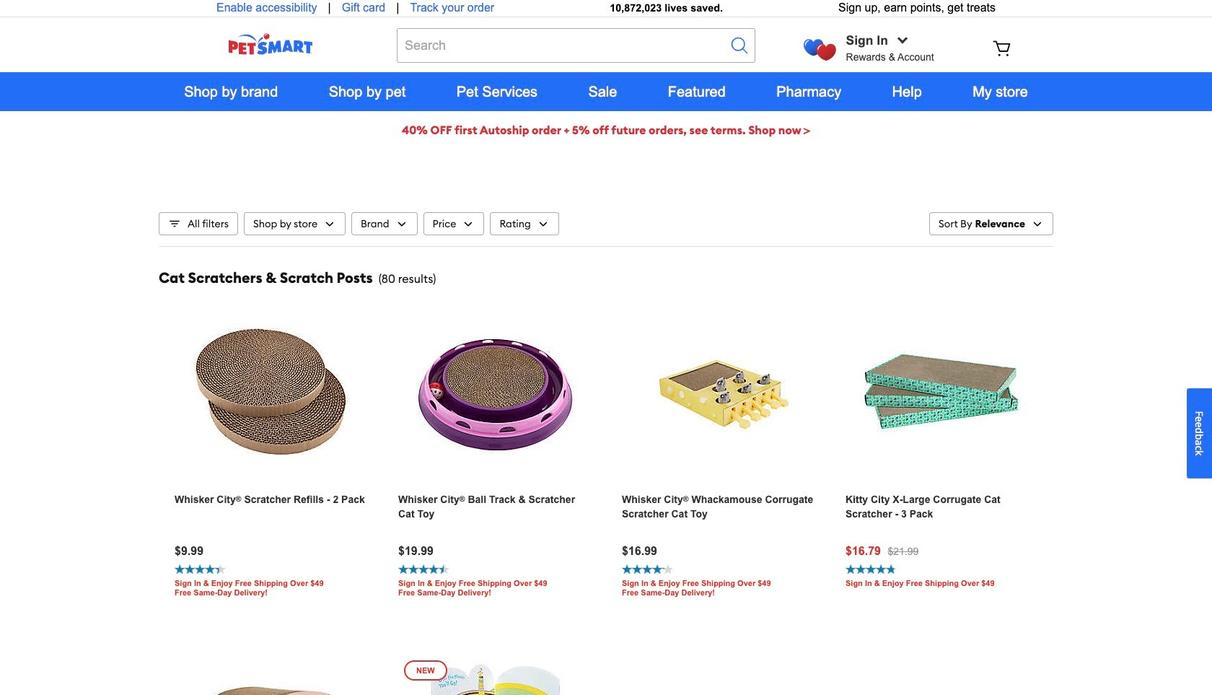 Task type: vqa. For each thing, say whether or not it's contained in the screenshot.
Bonkers Crunchy Cat Treats - Paw Lickin' Chicken image
no



Task type: describe. For each thing, give the bounding box(es) containing it.
search search field
[[397, 28, 756, 63]]

loyalty icon image
[[804, 39, 836, 61]]

petsmart image
[[202, 33, 339, 55]]



Task type: locate. For each thing, give the bounding box(es) containing it.
whisker city® trailin' off trailer corrugate cat scratcher image
[[188, 657, 353, 695]]

None search field
[[397, 28, 756, 63]]

search image
[[730, 35, 750, 56]]

None field
[[397, 28, 756, 63]]



